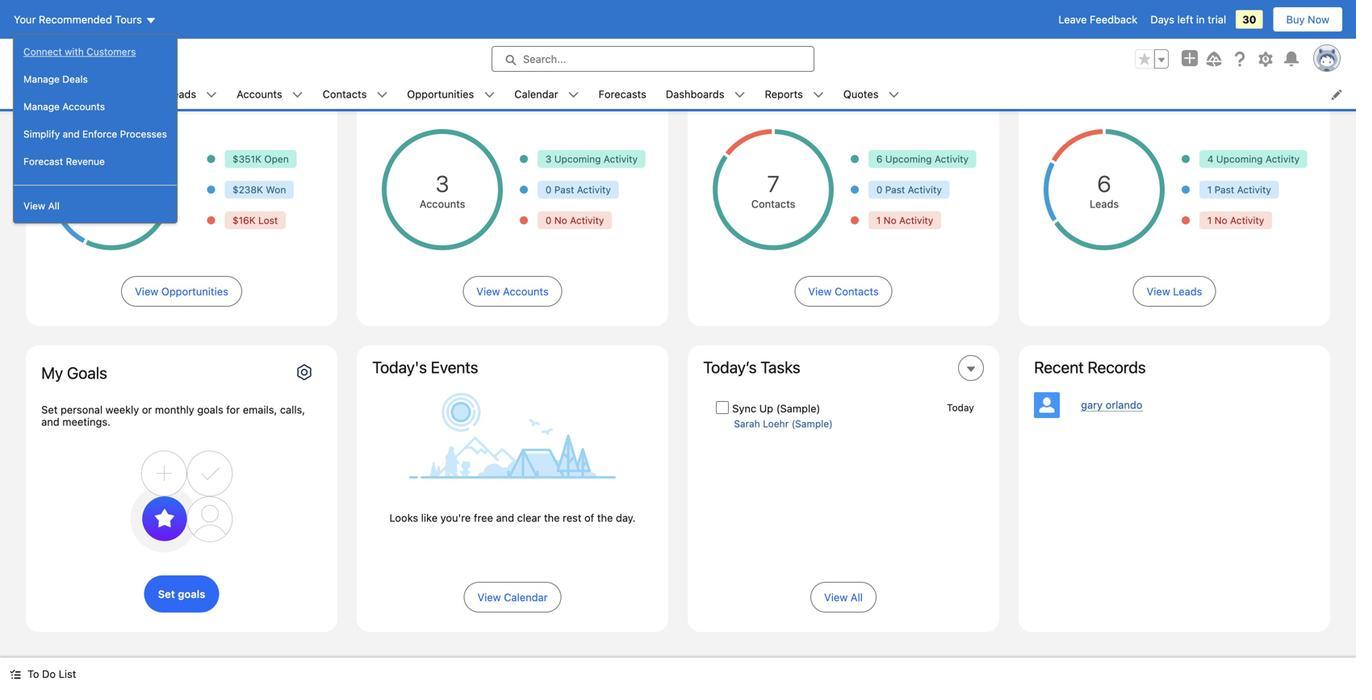 Task type: locate. For each thing, give the bounding box(es) containing it.
goals up personal
[[67, 363, 107, 382]]

1 vertical spatial 3
[[436, 170, 449, 197]]

dashboards list item
[[656, 79, 755, 109]]

and for opportunities
[[179, 84, 197, 96]]

days
[[1151, 13, 1175, 25]]

the left rest
[[544, 512, 560, 524]]

1 for 6
[[1208, 215, 1212, 226]]

1 no from the left
[[555, 215, 567, 226]]

goals inside set personal weekly or monthly goals for emails, calls, and meetings.
[[197, 404, 223, 416]]

text default image inside quotes list item
[[889, 89, 900, 101]]

0 horizontal spatial past
[[555, 184, 574, 195]]

connect with customers
[[23, 46, 136, 57]]

accounts owned by me
[[372, 84, 486, 96]]

this
[[238, 84, 256, 96]]

text default image inside reports list item
[[813, 89, 824, 101]]

calendar list item
[[505, 79, 589, 109]]

sync up (sample) link
[[733, 403, 821, 415]]

1 vertical spatial leads
[[1090, 198, 1119, 210]]

set goals button
[[144, 576, 219, 613]]

text default image left the forecasts
[[568, 89, 579, 101]]

and inside set personal weekly or monthly goals for emails, calls, and meetings.
[[41, 416, 60, 428]]

set
[[298, 358, 322, 377], [41, 404, 58, 416], [158, 588, 175, 600]]

0 horizontal spatial view all link
[[14, 192, 177, 220]]

trial
[[1208, 13, 1227, 25]]

2 horizontal spatial text default image
[[813, 89, 824, 101]]

calendar inside view calendar link
[[504, 591, 548, 604]]

3 upcoming activity
[[546, 153, 638, 165]]

2 horizontal spatial owned
[[751, 84, 783, 96]]

1 horizontal spatial owned
[[421, 84, 453, 96]]

orlando
[[1106, 399, 1143, 411]]

0 horizontal spatial opportunities
[[41, 84, 108, 96]]

0 horizontal spatial 6
[[877, 153, 883, 165]]

1 horizontal spatial by
[[456, 84, 468, 96]]

past up 0 no activity
[[555, 184, 574, 195]]

1 horizontal spatial all
[[851, 591, 863, 604]]

1 no activity down 1 past activity
[[1208, 215, 1265, 226]]

1 vertical spatial all
[[851, 591, 863, 604]]

(sample)
[[777, 403, 821, 415], [792, 418, 833, 430]]

and left created
[[818, 84, 837, 96]]

records
[[1088, 358, 1146, 377]]

$351k open
[[233, 153, 289, 165]]

goals inside button
[[178, 588, 205, 600]]

the left last
[[891, 84, 907, 96]]

opportunities
[[41, 84, 108, 96], [407, 88, 474, 100], [161, 285, 228, 298]]

in right 'quotes'
[[880, 84, 888, 96]]

dashboards link
[[656, 79, 734, 109]]

1 horizontal spatial in
[[1197, 13, 1205, 25]]

0 horizontal spatial leads
[[167, 88, 196, 100]]

1 down 6 upcoming activity
[[877, 215, 881, 226]]

1 manage from the top
[[23, 73, 60, 85]]

1 horizontal spatial no
[[884, 215, 897, 226]]

0 past activity up 0 no activity
[[546, 184, 611, 195]]

0 horizontal spatial no
[[555, 215, 567, 226]]

calendar down clear
[[504, 591, 548, 604]]

0 vertical spatial goals
[[197, 404, 223, 416]]

text default image left calendar link
[[484, 89, 495, 101]]

view calendar link
[[464, 582, 562, 613]]

me for $605k
[[161, 84, 176, 96]]

text default image inside opportunities list item
[[484, 89, 495, 101]]

1 past from the left
[[555, 184, 574, 195]]

gary orlando
[[1081, 399, 1143, 411]]

created
[[839, 84, 877, 96]]

left
[[1178, 13, 1194, 25]]

3 by from the left
[[786, 84, 798, 96]]

seller
[[26, 2, 87, 33]]

list containing leads
[[109, 79, 1357, 109]]

0 vertical spatial leads
[[167, 88, 196, 100]]

1 vertical spatial view all
[[825, 591, 863, 604]]

owned for 3
[[421, 84, 453, 96]]

2 no from the left
[[884, 215, 897, 226]]

text default image for dashboards
[[734, 89, 746, 101]]

set inside set personal weekly or monthly goals for emails, calls, and meetings.
[[41, 404, 58, 416]]

by up processes at the top of the page
[[146, 84, 158, 96]]

2 owned from the left
[[421, 84, 453, 96]]

2 horizontal spatial me
[[801, 84, 816, 96]]

1 vertical spatial 6
[[1098, 170, 1112, 197]]

1 no activity down 6 upcoming activity
[[877, 215, 934, 226]]

3 inside the 3 accounts
[[436, 170, 449, 197]]

0 horizontal spatial set
[[41, 404, 58, 416]]

0 vertical spatial calendar
[[515, 88, 558, 100]]

text default image for accounts
[[292, 89, 303, 101]]

by
[[146, 84, 158, 96], [456, 84, 468, 96], [786, 84, 798, 96]]

3 past from the left
[[1215, 184, 1235, 195]]

accounts
[[432, 62, 499, 81], [372, 84, 418, 96], [237, 88, 282, 100], [62, 101, 105, 112], [420, 198, 465, 210], [503, 285, 549, 298]]

text default image inside calendar 'list item'
[[568, 89, 579, 101]]

calls,
[[280, 404, 305, 416]]

0 horizontal spatial 3
[[436, 170, 449, 197]]

0 vertical spatial manage
[[23, 73, 60, 85]]

3 no from the left
[[1215, 215, 1228, 226]]

the right the of
[[597, 512, 613, 524]]

0 horizontal spatial upcoming
[[555, 153, 601, 165]]

0 vertical spatial 6
[[877, 153, 883, 165]]

no down 1 past activity
[[1215, 215, 1228, 226]]

3 owned from the left
[[751, 84, 783, 96]]

activity
[[604, 153, 638, 165], [935, 153, 969, 165], [1266, 153, 1300, 165], [577, 184, 611, 195], [908, 184, 942, 195], [1238, 184, 1272, 195], [570, 215, 604, 226], [900, 215, 934, 226], [1231, 215, 1265, 226]]

contacts owned by me and created in the last 90 days
[[703, 84, 969, 96]]

forecast revenue
[[23, 156, 105, 167]]

text default image inside dashboards "list item"
[[734, 89, 746, 101]]

0 vertical spatial set
[[298, 358, 322, 377]]

goals for my goals
[[67, 363, 107, 382]]

leave
[[1059, 13, 1087, 25]]

upcoming up 0 no activity
[[555, 153, 601, 165]]

2 horizontal spatial no
[[1215, 215, 1228, 226]]

(sample) up sarah loehr (sample) link
[[777, 403, 821, 415]]

3 upcoming from the left
[[1217, 153, 1263, 165]]

1 owned from the left
[[111, 84, 144, 96]]

closing
[[200, 84, 235, 96]]

1 vertical spatial my
[[41, 363, 63, 382]]

set for set goals
[[298, 358, 322, 377]]

6 leads
[[1090, 170, 1119, 210]]

1 no activity
[[877, 215, 934, 226], [1208, 215, 1265, 226]]

your
[[14, 13, 36, 25]]

0 horizontal spatial in
[[880, 84, 888, 96]]

past for 3
[[555, 184, 574, 195]]

contacts
[[703, 84, 748, 96], [323, 88, 367, 100], [752, 198, 796, 210], [835, 285, 879, 298]]

deals for close deals
[[85, 62, 125, 81]]

1 horizontal spatial leads
[[1090, 198, 1119, 210]]

and down manage accounts
[[63, 128, 80, 140]]

list
[[109, 79, 1357, 109]]

1 horizontal spatial view all
[[825, 591, 863, 604]]

group
[[1135, 49, 1169, 69]]

0 horizontal spatial owned
[[111, 84, 144, 96]]

home
[[92, 2, 158, 33]]

1 horizontal spatial 1 no activity
[[1208, 215, 1265, 226]]

6 inside 6 leads
[[1098, 170, 1112, 197]]

0 horizontal spatial all
[[48, 200, 60, 212]]

2 upcoming from the left
[[886, 153, 932, 165]]

text default image down build
[[734, 89, 746, 101]]

and left personal
[[41, 416, 60, 428]]

2 by from the left
[[456, 84, 468, 96]]

0 vertical spatial view all link
[[14, 192, 177, 220]]

1 1 no activity from the left
[[877, 215, 934, 226]]

$605k
[[77, 170, 146, 197]]

1 text default image from the left
[[484, 89, 495, 101]]

owned for 7
[[751, 84, 783, 96]]

2 horizontal spatial upcoming
[[1217, 153, 1263, 165]]

text default image down plan
[[377, 89, 388, 101]]

set for set goals
[[158, 588, 175, 600]]

deals
[[85, 62, 125, 81], [62, 73, 88, 85]]

manage down connect
[[23, 73, 60, 85]]

0 horizontal spatial by
[[146, 84, 158, 96]]

past down 4 upcoming activity
[[1215, 184, 1235, 195]]

0 past activity for 7
[[877, 184, 942, 195]]

leave feedback link
[[1059, 13, 1138, 25]]

set for set personal weekly or monthly goals for emails, calls, and meetings.
[[41, 404, 58, 416]]

leads for view
[[1174, 285, 1203, 298]]

2 past from the left
[[886, 184, 905, 195]]

1 horizontal spatial past
[[886, 184, 905, 195]]

text default image inside 'leads' list item
[[206, 89, 217, 101]]

0 horizontal spatial 1 no activity
[[877, 215, 934, 226]]

text default image left to
[[10, 669, 21, 680]]

1 horizontal spatial 6
[[1098, 170, 1112, 197]]

1 down 1 past activity
[[1208, 215, 1212, 226]]

my up personal
[[41, 363, 63, 382]]

text default image right reports
[[813, 89, 824, 101]]

my
[[407, 62, 428, 81], [41, 363, 63, 382]]

0 horizontal spatial text default image
[[484, 89, 495, 101]]

1 horizontal spatial me
[[471, 84, 486, 96]]

view contacts link
[[795, 276, 893, 307]]

(sample) right loehr
[[792, 418, 833, 430]]

3 me from the left
[[801, 84, 816, 96]]

$238k
[[233, 184, 263, 195]]

view opportunities link
[[121, 276, 242, 307]]

my up accounts owned by me
[[407, 62, 428, 81]]

Meetings text field
[[188, 413, 322, 443]]

past for 7
[[886, 184, 905, 195]]

goals up emails,
[[254, 358, 294, 377]]

2 horizontal spatial opportunities
[[407, 88, 474, 100]]

1 vertical spatial in
[[880, 84, 888, 96]]

0 up 0 no activity
[[546, 184, 552, 195]]

1 vertical spatial set
[[41, 404, 58, 416]]

owned
[[111, 84, 144, 96], [421, 84, 453, 96], [751, 84, 783, 96]]

text default image
[[206, 89, 217, 101], [292, 89, 303, 101], [377, 89, 388, 101], [734, 89, 746, 101], [889, 89, 900, 101], [10, 669, 21, 680]]

rest
[[563, 512, 582, 524]]

text default image
[[484, 89, 495, 101], [568, 89, 579, 101], [813, 89, 824, 101]]

0 horizontal spatial me
[[161, 84, 176, 96]]

build
[[703, 62, 739, 81]]

1 vertical spatial view all link
[[811, 582, 877, 613]]

close
[[41, 62, 81, 81]]

2 horizontal spatial past
[[1215, 184, 1235, 195]]

1 horizontal spatial set
[[158, 588, 175, 600]]

2 vertical spatial set
[[158, 588, 175, 600]]

text default image left this
[[206, 89, 217, 101]]

1 vertical spatial calendar
[[504, 591, 548, 604]]

me for 7
[[801, 84, 816, 96]]

by down relationships
[[786, 84, 798, 96]]

1 horizontal spatial upcoming
[[886, 153, 932, 165]]

0 vertical spatial 3
[[546, 153, 552, 165]]

me down plan my accounts
[[471, 84, 486, 96]]

1
[[1208, 184, 1212, 195], [877, 215, 881, 226], [1208, 215, 1212, 226]]

customers
[[87, 46, 136, 57]]

2 vertical spatial leads
[[1174, 285, 1203, 298]]

today's
[[703, 358, 757, 377]]

upcoming for 7
[[886, 153, 932, 165]]

0 past activity down 6 upcoming activity
[[877, 184, 942, 195]]

owned down plan my accounts
[[421, 84, 453, 96]]

view inside "link"
[[477, 285, 500, 298]]

1 horizontal spatial goals
[[254, 358, 294, 377]]

deals down customers
[[85, 62, 125, 81]]

days
[[946, 84, 969, 96]]

2 manage from the top
[[23, 101, 60, 112]]

recommended
[[39, 13, 112, 25]]

3 text default image from the left
[[813, 89, 824, 101]]

2 horizontal spatial set
[[298, 358, 322, 377]]

by for 7
[[786, 84, 798, 96]]

view all for view all link to the bottom
[[825, 591, 863, 604]]

text default image left last
[[889, 89, 900, 101]]

deals up sales
[[62, 73, 88, 85]]

0 horizontal spatial 0 past activity
[[546, 184, 611, 195]]

connect with customers link
[[14, 38, 177, 65]]

me left closing
[[161, 84, 176, 96]]

2 me from the left
[[471, 84, 486, 96]]

by for $605k
[[146, 84, 158, 96]]

1 0 past activity from the left
[[546, 184, 611, 195]]

in right left in the right top of the page
[[1197, 13, 1205, 25]]

calls
[[153, 398, 175, 409]]

1 horizontal spatial view all link
[[811, 582, 877, 613]]

2 text default image from the left
[[568, 89, 579, 101]]

0 past activity for 3
[[546, 184, 611, 195]]

or
[[142, 404, 152, 416]]

sarah loehr (sample) link
[[734, 418, 833, 430]]

calendar down search...
[[515, 88, 558, 100]]

text default image inside accounts list item
[[292, 89, 303, 101]]

deals for manage deals
[[62, 73, 88, 85]]

0 down 3 upcoming activity
[[546, 215, 552, 226]]

0 horizontal spatial view all
[[23, 200, 60, 212]]

Calls text field
[[41, 413, 175, 443]]

2 1 no activity from the left
[[1208, 215, 1265, 226]]

manage up the simplify
[[23, 101, 60, 112]]

1 vertical spatial goals
[[178, 588, 205, 600]]

goals
[[254, 358, 294, 377], [67, 363, 107, 382]]

quotes list item
[[834, 79, 910, 109]]

my goals
[[41, 363, 107, 382]]

forecasts
[[599, 88, 647, 100]]

text default image for contacts
[[377, 89, 388, 101]]

1 vertical spatial manage
[[23, 101, 60, 112]]

2 horizontal spatial by
[[786, 84, 798, 96]]

6
[[877, 153, 883, 165], [1098, 170, 1112, 197]]

the
[[891, 84, 907, 96], [544, 512, 560, 524], [597, 512, 613, 524]]

text default image for reports
[[813, 89, 824, 101]]

me
[[161, 84, 176, 96], [471, 84, 486, 96], [801, 84, 816, 96]]

and right free
[[496, 512, 514, 524]]

to
[[27, 668, 39, 680]]

view contacts
[[809, 285, 879, 298]]

view all
[[23, 200, 60, 212], [825, 591, 863, 604]]

0 vertical spatial all
[[48, 200, 60, 212]]

simplify
[[23, 128, 60, 140]]

upcoming down last
[[886, 153, 932, 165]]

looks like you're free and clear the rest of the day.
[[390, 512, 636, 524]]

accounts inside list item
[[237, 88, 282, 100]]

1 upcoming from the left
[[555, 153, 601, 165]]

tours
[[115, 13, 142, 25]]

no down 3 upcoming activity
[[555, 215, 567, 226]]

text default image inside contacts list item
[[377, 89, 388, 101]]

no down 6 upcoming activity
[[884, 215, 897, 226]]

menu
[[14, 38, 177, 220]]

past down 6 upcoming activity
[[886, 184, 905, 195]]

1 horizontal spatial my
[[407, 62, 428, 81]]

2 0 past activity from the left
[[877, 184, 942, 195]]

2 horizontal spatial leads
[[1174, 285, 1203, 298]]

$16k
[[233, 215, 256, 226]]

view leads link
[[1133, 276, 1216, 307]]

1 horizontal spatial the
[[597, 512, 613, 524]]

1 me from the left
[[161, 84, 176, 96]]

set inside set goals button
[[158, 588, 175, 600]]

connect
[[23, 46, 62, 57]]

dashboards
[[666, 88, 725, 100]]

opportunities owned by me and closing this quarter
[[41, 84, 294, 96]]

1 horizontal spatial 0 past activity
[[877, 184, 942, 195]]

1 horizontal spatial text default image
[[568, 89, 579, 101]]

0 horizontal spatial goals
[[67, 363, 107, 382]]

me down relationships
[[801, 84, 816, 96]]

1 by from the left
[[146, 84, 158, 96]]

set goals
[[254, 358, 322, 377]]

enforce
[[82, 128, 117, 140]]

sync
[[733, 403, 757, 415]]

upcoming for 3
[[555, 153, 601, 165]]

set personal weekly or monthly goals for emails, calls, and meetings.
[[41, 404, 305, 428]]

calendar
[[515, 88, 558, 100], [504, 591, 548, 604]]

0 for 3
[[546, 184, 552, 195]]

text default image left contacts link
[[292, 89, 303, 101]]

owned down customers
[[111, 84, 144, 96]]

monthly
[[155, 404, 194, 416]]

7
[[767, 170, 780, 197]]

by down plan my accounts
[[456, 84, 468, 96]]

quotes link
[[834, 79, 889, 109]]

owned down 'build relationships'
[[751, 84, 783, 96]]

0 down 6 upcoming activity
[[877, 184, 883, 195]]

and left closing
[[179, 84, 197, 96]]

reports
[[765, 88, 803, 100]]

day.
[[616, 512, 636, 524]]

0 vertical spatial view all
[[23, 200, 60, 212]]

1 horizontal spatial 3
[[546, 153, 552, 165]]

3 for 3 accounts
[[436, 170, 449, 197]]

3 for 3 upcoming activity
[[546, 153, 552, 165]]

opportunities inside list item
[[407, 88, 474, 100]]

0 vertical spatial in
[[1197, 13, 1205, 25]]

upcoming right 4
[[1217, 153, 1263, 165]]



Task type: vqa. For each thing, say whether or not it's contained in the screenshot.
the bottommost the My
yes



Task type: describe. For each thing, give the bounding box(es) containing it.
and for looks
[[496, 512, 514, 524]]

forecast
[[23, 156, 63, 167]]

opportunities for opportunities
[[407, 88, 474, 100]]

buy now button
[[1273, 6, 1344, 32]]

with
[[65, 46, 84, 57]]

relationships
[[743, 62, 837, 81]]

today's tasks
[[703, 358, 801, 377]]

leads list item
[[157, 79, 227, 109]]

leads link
[[157, 79, 206, 109]]

no for 7
[[884, 215, 897, 226]]

text default image inside to do list button
[[10, 669, 21, 680]]

buy
[[1287, 13, 1305, 25]]

loehr
[[763, 418, 789, 430]]

3 accounts
[[420, 170, 465, 210]]

view calendar
[[478, 591, 548, 604]]

6 upcoming activity
[[877, 153, 969, 165]]

6 for 6 upcoming activity
[[877, 153, 883, 165]]

like
[[421, 512, 438, 524]]

open
[[264, 153, 289, 165]]

set goals
[[158, 588, 205, 600]]

4
[[1208, 153, 1214, 165]]

past for 6
[[1215, 184, 1235, 195]]

owned for $605k
[[111, 84, 144, 96]]

emails,
[[243, 404, 277, 416]]

weekly
[[106, 404, 139, 416]]

contacts link
[[313, 79, 377, 109]]

0 vertical spatial (sample)
[[777, 403, 821, 415]]

7 contacts
[[752, 170, 796, 210]]

leads for 6
[[1090, 198, 1119, 210]]

1 horizontal spatial opportunities
[[161, 285, 228, 298]]

0 for 7
[[877, 184, 883, 195]]

meetings
[[280, 398, 322, 409]]

30
[[1243, 13, 1257, 25]]

contacts inside list item
[[323, 88, 367, 100]]

Emails text field
[[188, 470, 322, 499]]

buy now
[[1287, 13, 1330, 25]]

all for view all link to the bottom
[[851, 591, 863, 604]]

text default image for leads
[[206, 89, 217, 101]]

leads inside list item
[[167, 88, 196, 100]]

quotes
[[844, 88, 879, 100]]

your recommended tours
[[14, 13, 142, 25]]

accounts link
[[227, 79, 292, 109]]

text default image for calendar
[[568, 89, 579, 101]]

0 horizontal spatial my
[[41, 363, 63, 382]]

view leads
[[1147, 285, 1203, 298]]

build relationships
[[703, 62, 837, 81]]

0 vertical spatial my
[[407, 62, 428, 81]]

leave feedback
[[1059, 13, 1138, 25]]

1 no activity for 7
[[877, 215, 934, 226]]

contacts list item
[[313, 79, 398, 109]]

accounts list item
[[227, 79, 313, 109]]

$16k lost
[[233, 215, 278, 226]]

gary orlando link
[[1081, 399, 1143, 412]]

user image
[[1035, 392, 1060, 418]]

to do list button
[[0, 658, 86, 690]]

text default image for opportunities
[[484, 89, 495, 101]]

$238k won
[[233, 184, 286, 195]]

today's
[[372, 358, 427, 377]]

and for contacts
[[818, 84, 837, 96]]

free
[[474, 512, 493, 524]]

$351k
[[233, 153, 262, 165]]

upcoming for 6
[[1217, 153, 1263, 165]]

manage deals
[[23, 73, 88, 85]]

recent records
[[1035, 358, 1146, 377]]

manage for manage deals
[[23, 73, 60, 85]]

0 no activity
[[546, 215, 604, 226]]

today's events
[[372, 358, 478, 377]]

search...
[[523, 53, 566, 65]]

sarah
[[734, 418, 760, 430]]

view all for the leftmost view all link
[[23, 200, 60, 212]]

simplify and enforce processes link
[[14, 120, 177, 148]]

list
[[59, 668, 76, 680]]

0 horizontal spatial the
[[544, 512, 560, 524]]

goals for set goals
[[254, 358, 294, 377]]

opportunities for opportunities owned by me and closing this quarter
[[41, 84, 108, 96]]

by for 3
[[456, 84, 468, 96]]

search... button
[[492, 46, 815, 72]]

recent
[[1035, 358, 1084, 377]]

to do list
[[27, 668, 76, 680]]

all for the leftmost view all link
[[48, 200, 60, 212]]

quarter
[[259, 84, 294, 96]]

no for 3
[[555, 215, 567, 226]]

seller home
[[26, 2, 158, 33]]

view accounts
[[477, 285, 549, 298]]

plan
[[372, 62, 403, 81]]

1 no activity for 6
[[1208, 215, 1265, 226]]

manage for manage accounts
[[23, 101, 60, 112]]

reports list item
[[755, 79, 834, 109]]

no for 6
[[1215, 215, 1228, 226]]

you're
[[441, 512, 471, 524]]

calendar inside calendar link
[[515, 88, 558, 100]]

view accounts link
[[463, 276, 563, 307]]

opportunities list item
[[398, 79, 505, 109]]

days left in trial
[[1151, 13, 1227, 25]]

manage accounts
[[23, 101, 105, 112]]

text default image for quotes
[[889, 89, 900, 101]]

feedback
[[1090, 13, 1138, 25]]

processes
[[120, 128, 167, 140]]

menu containing connect with customers
[[14, 38, 177, 220]]

up
[[760, 403, 774, 415]]

1 vertical spatial (sample)
[[792, 418, 833, 430]]

your recommended tours button
[[13, 6, 157, 32]]

2 horizontal spatial the
[[891, 84, 907, 96]]

simplify and enforce processes
[[23, 128, 167, 140]]

1 past activity
[[1208, 184, 1272, 195]]

90
[[930, 84, 943, 96]]

view opportunities
[[135, 285, 228, 298]]

1 for 7
[[877, 215, 881, 226]]

opportunities link
[[398, 79, 484, 109]]

1 down 4
[[1208, 184, 1212, 195]]

plan my accounts
[[372, 62, 499, 81]]

clear
[[517, 512, 541, 524]]

accounts inside "link"
[[503, 285, 549, 298]]

6 for 6 leads
[[1098, 170, 1112, 197]]

tasks
[[761, 358, 801, 377]]

me for 3
[[471, 84, 486, 96]]

sales
[[55, 85, 90, 103]]



